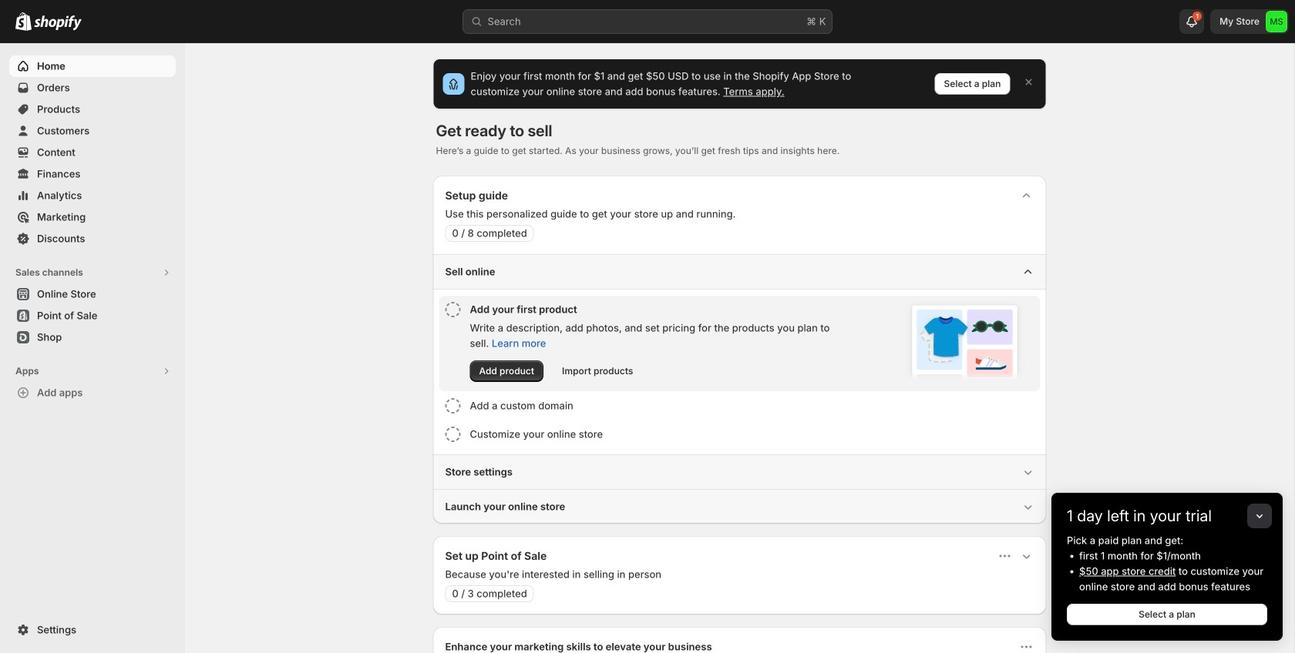 Task type: locate. For each thing, give the bounding box(es) containing it.
my store image
[[1266, 11, 1288, 32]]

shopify image
[[15, 12, 32, 31]]

mark add your first product as done image
[[445, 302, 461, 318]]

add a custom domain group
[[439, 392, 1041, 420]]

customize your online store group
[[439, 421, 1041, 449]]

setup guide region
[[433, 176, 1047, 524]]



Task type: vqa. For each thing, say whether or not it's contained in the screenshot.
Theme
no



Task type: describe. For each thing, give the bounding box(es) containing it.
add your first product group
[[439, 296, 1041, 392]]

mark add a custom domain as done image
[[445, 399, 461, 414]]

shopify image
[[34, 15, 82, 31]]

mark customize your online store as done image
[[445, 427, 461, 443]]

sell online group
[[433, 254, 1047, 455]]

guide categories group
[[433, 254, 1047, 524]]



